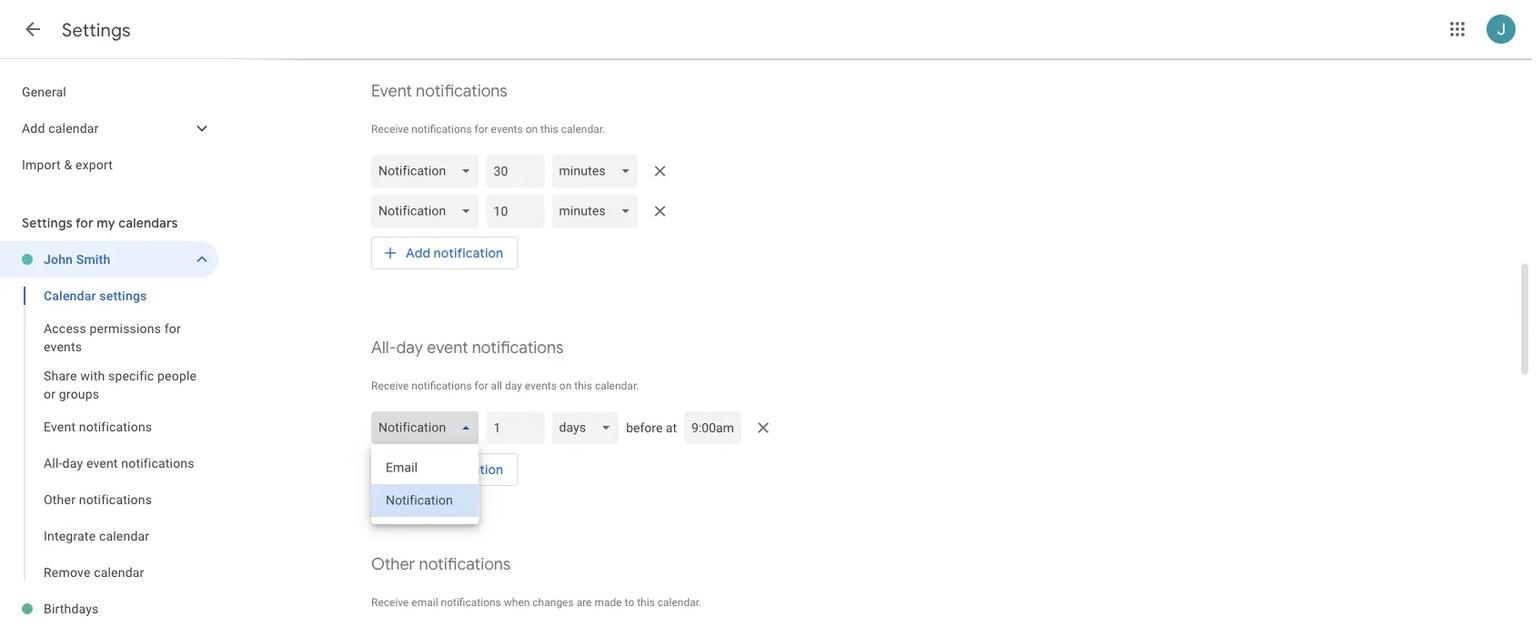 Task type: describe. For each thing, give the bounding box(es) containing it.
before
[[626, 420, 663, 435]]

add notification for notifications
[[406, 245, 504, 261]]

notification method list box
[[371, 444, 479, 524]]

event inside settings for my calendars tree
[[44, 419, 76, 434]]

1 vertical spatial calendar.
[[595, 379, 639, 392]]

minutes in advance for notification number field for 10 minutes before element
[[494, 195, 537, 228]]

receive for other
[[371, 596, 409, 609]]

specific
[[108, 368, 154, 383]]

add calendar
[[22, 121, 99, 136]]

settings for settings for my calendars
[[22, 215, 73, 231]]

birthdays
[[44, 601, 99, 616]]

with
[[80, 368, 105, 383]]

all-day event notifications inside settings for my calendars tree
[[44, 455, 194, 470]]

access permissions for events
[[44, 321, 181, 354]]

export
[[76, 157, 113, 172]]

add for event
[[406, 245, 431, 261]]

Days in advance for notification number field
[[494, 411, 537, 444]]

settings for my calendars tree
[[0, 241, 218, 617]]

go back image
[[22, 18, 44, 40]]

notification for day
[[434, 461, 504, 478]]

0 vertical spatial calendar.
[[561, 123, 605, 136]]

calendar
[[44, 288, 96, 303]]

for for calendar settings
[[165, 321, 181, 336]]

settings for my calendars
[[22, 215, 178, 231]]

2 vertical spatial this
[[637, 596, 655, 609]]

1 horizontal spatial all-
[[371, 337, 396, 358]]

receive notifications for events on this calendar.
[[371, 123, 605, 136]]

1 horizontal spatial on
[[560, 379, 572, 392]]

permissions
[[90, 321, 161, 336]]

settings
[[99, 288, 147, 303]]

receive for event
[[371, 123, 409, 136]]

my
[[97, 215, 115, 231]]

general
[[22, 84, 66, 99]]

john
[[44, 252, 73, 267]]

2 vertical spatial events
[[525, 379, 557, 392]]

at
[[666, 420, 677, 435]]

smith
[[76, 252, 110, 267]]

1 horizontal spatial all-day event notifications
[[371, 337, 564, 358]]

for for event notifications
[[475, 123, 488, 136]]

to
[[625, 596, 634, 609]]

made
[[595, 596, 622, 609]]

all- inside settings for my calendars tree
[[44, 455, 62, 470]]

day inside settings for my calendars tree
[[62, 455, 83, 470]]

30 minutes before element
[[371, 151, 925, 191]]

1 vertical spatial other
[[371, 554, 415, 575]]

receive notifications for all day events on this calendar.
[[371, 379, 639, 392]]

are
[[577, 596, 592, 609]]

receive email notifications when changes are made to this calendar.
[[371, 596, 702, 609]]

event notifications inside group
[[44, 419, 152, 434]]

tree containing general
[[0, 74, 218, 183]]

other notifications inside settings for my calendars tree
[[44, 492, 152, 507]]

birthdays tree item
[[0, 591, 218, 617]]

the day before at 9am element
[[371, 408, 925, 524]]

calendar settings
[[44, 288, 147, 303]]

add inside tree
[[22, 121, 45, 136]]

0 vertical spatial day
[[396, 337, 423, 358]]

calendar for add calendar
[[48, 121, 99, 136]]

&
[[64, 157, 72, 172]]

calendar for remove calendar
[[94, 565, 144, 580]]

import
[[22, 157, 61, 172]]

share
[[44, 368, 77, 383]]

access
[[44, 321, 86, 336]]

integrate
[[44, 528, 96, 543]]



Task type: locate. For each thing, give the bounding box(es) containing it.
event notifications up 'receive notifications for events on this calendar.'
[[371, 81, 508, 101]]

other
[[44, 492, 76, 507], [371, 554, 415, 575]]

before at
[[626, 420, 677, 435]]

0 horizontal spatial other
[[44, 492, 76, 507]]

on
[[526, 123, 538, 136], [560, 379, 572, 392]]

1 notification from the top
[[434, 245, 504, 261]]

john smith
[[44, 252, 110, 267]]

1 horizontal spatial event
[[371, 81, 412, 101]]

notification
[[434, 245, 504, 261], [434, 461, 504, 478]]

0 horizontal spatial day
[[62, 455, 83, 470]]

changes
[[533, 596, 574, 609]]

groups
[[59, 386, 99, 401]]

2 vertical spatial add
[[406, 461, 431, 478]]

0 vertical spatial this
[[541, 123, 559, 136]]

1 vertical spatial event
[[86, 455, 118, 470]]

option inside the day before at 9am element
[[371, 451, 479, 484]]

1 horizontal spatial other
[[371, 554, 415, 575]]

event inside settings for my calendars tree
[[86, 455, 118, 470]]

1 vertical spatial add notification
[[406, 461, 504, 478]]

1 vertical spatial add notification button
[[371, 448, 518, 491]]

receive for all-
[[371, 379, 409, 392]]

integrate calendar
[[44, 528, 149, 543]]

when
[[504, 596, 530, 609]]

0 horizontal spatial other notifications
[[44, 492, 152, 507]]

remove calendar
[[44, 565, 144, 580]]

email
[[412, 596, 438, 609]]

events inside access permissions for events
[[44, 339, 82, 354]]

calendar up birthdays tree item
[[94, 565, 144, 580]]

0 vertical spatial other
[[44, 492, 76, 507]]

event
[[427, 337, 468, 358], [86, 455, 118, 470]]

calendar
[[48, 121, 99, 136], [99, 528, 149, 543], [94, 565, 144, 580]]

0 vertical spatial add
[[22, 121, 45, 136]]

or
[[44, 386, 56, 401]]

settings heading
[[62, 18, 131, 41]]

calendar.
[[561, 123, 605, 136], [595, 379, 639, 392], [658, 596, 702, 609]]

tree
[[0, 74, 218, 183]]

Minutes in advance for notification number field
[[494, 155, 537, 187], [494, 195, 537, 228]]

0 vertical spatial all-day event notifications
[[371, 337, 564, 358]]

1 vertical spatial other notifications
[[371, 554, 511, 575]]

1 vertical spatial on
[[560, 379, 572, 392]]

1 horizontal spatial day
[[396, 337, 423, 358]]

events for calendar settings
[[44, 339, 82, 354]]

other up email
[[371, 554, 415, 575]]

settings up john
[[22, 215, 73, 231]]

for inside access permissions for events
[[165, 321, 181, 336]]

1 vertical spatial all-
[[44, 455, 62, 470]]

all
[[491, 379, 502, 392]]

0 vertical spatial event
[[371, 81, 412, 101]]

2 horizontal spatial this
[[637, 596, 655, 609]]

0 vertical spatial event notifications
[[371, 81, 508, 101]]

1 vertical spatial notification
[[434, 461, 504, 478]]

1 vertical spatial event
[[44, 419, 76, 434]]

events for event notifications
[[491, 123, 523, 136]]

all-day event notifications up the all at bottom
[[371, 337, 564, 358]]

0 vertical spatial add notification
[[406, 245, 504, 261]]

other up integrate
[[44, 492, 76, 507]]

0 horizontal spatial all-day event notifications
[[44, 455, 194, 470]]

other notifications up integrate calendar at left bottom
[[44, 492, 152, 507]]

all-day event notifications
[[371, 337, 564, 358], [44, 455, 194, 470]]

2 receive from the top
[[371, 379, 409, 392]]

1 vertical spatial receive
[[371, 379, 409, 392]]

calendar for integrate calendar
[[99, 528, 149, 543]]

event down groups
[[86, 455, 118, 470]]

0 vertical spatial settings
[[62, 18, 131, 41]]

1 vertical spatial add
[[406, 245, 431, 261]]

other inside settings for my calendars tree
[[44, 492, 76, 507]]

add
[[22, 121, 45, 136], [406, 245, 431, 261], [406, 461, 431, 478]]

option
[[371, 451, 479, 484]]

calendar up &
[[48, 121, 99, 136]]

events
[[491, 123, 523, 136], [44, 339, 82, 354], [525, 379, 557, 392]]

calendar up remove calendar
[[99, 528, 149, 543]]

birthdays link
[[44, 591, 218, 617]]

minutes in advance for notification number field inside '30 minutes before' element
[[494, 155, 537, 187]]

import & export
[[22, 157, 113, 172]]

notifications
[[416, 81, 508, 101], [412, 123, 472, 136], [472, 337, 564, 358], [412, 379, 472, 392], [79, 419, 152, 434], [121, 455, 194, 470], [79, 492, 152, 507], [419, 554, 511, 575], [441, 596, 501, 609]]

this
[[541, 123, 559, 136], [574, 379, 592, 392], [637, 596, 655, 609]]

event
[[371, 81, 412, 101], [44, 419, 76, 434]]

2 vertical spatial day
[[62, 455, 83, 470]]

1 vertical spatial day
[[505, 379, 522, 392]]

add notification button
[[371, 231, 518, 275], [371, 448, 518, 491]]

people
[[157, 368, 197, 383]]

2 add notification button from the top
[[371, 448, 518, 491]]

1 minutes in advance for notification number field from the top
[[494, 155, 537, 187]]

0 vertical spatial minutes in advance for notification number field
[[494, 155, 537, 187]]

other notifications
[[44, 492, 152, 507], [371, 554, 511, 575]]

2 vertical spatial calendar.
[[658, 596, 702, 609]]

0 vertical spatial calendar
[[48, 121, 99, 136]]

0 horizontal spatial event
[[44, 419, 76, 434]]

1 vertical spatial this
[[574, 379, 592, 392]]

add notification for day
[[406, 461, 504, 478]]

add notification
[[406, 245, 504, 261], [406, 461, 504, 478]]

0 vertical spatial other notifications
[[44, 492, 152, 507]]

0 horizontal spatial this
[[541, 123, 559, 136]]

settings
[[62, 18, 131, 41], [22, 215, 73, 231]]

0 vertical spatial event
[[427, 337, 468, 358]]

add for all-
[[406, 461, 431, 478]]

1 horizontal spatial event
[[427, 337, 468, 358]]

1 vertical spatial event notifications
[[44, 419, 152, 434]]

all-day event notifications up integrate calendar at left bottom
[[44, 455, 194, 470]]

1 add notification from the top
[[406, 245, 504, 261]]

2 vertical spatial receive
[[371, 596, 409, 609]]

remove
[[44, 565, 91, 580]]

calendars
[[119, 215, 178, 231]]

settings for settings
[[62, 18, 131, 41]]

calendar. right to on the left
[[658, 596, 702, 609]]

0 vertical spatial on
[[526, 123, 538, 136]]

group
[[0, 278, 218, 591]]

1 add notification button from the top
[[371, 231, 518, 275]]

all-
[[371, 337, 396, 358], [44, 455, 62, 470]]

0 horizontal spatial event
[[86, 455, 118, 470]]

1 horizontal spatial event notifications
[[371, 81, 508, 101]]

0 horizontal spatial on
[[526, 123, 538, 136]]

group containing calendar settings
[[0, 278, 218, 591]]

notifications element
[[371, 151, 925, 231]]

1 vertical spatial settings
[[22, 215, 73, 231]]

2 notification from the top
[[434, 461, 504, 478]]

minutes in advance for notification number field inside 10 minutes before element
[[494, 195, 537, 228]]

for
[[475, 123, 488, 136], [75, 215, 94, 231], [165, 321, 181, 336], [475, 379, 488, 392]]

0 vertical spatial receive
[[371, 123, 409, 136]]

1 vertical spatial calendar
[[99, 528, 149, 543]]

0 horizontal spatial events
[[44, 339, 82, 354]]

for for all-day event notifications
[[475, 379, 488, 392]]

2 add notification from the top
[[406, 461, 504, 478]]

1 vertical spatial all-day event notifications
[[44, 455, 194, 470]]

Time of day text field
[[692, 419, 734, 437]]

0 vertical spatial notification
[[434, 245, 504, 261]]

event notifications down groups
[[44, 419, 152, 434]]

other notifications up email
[[371, 554, 511, 575]]

10 minutes before element
[[371, 191, 925, 231]]

0 vertical spatial all-
[[371, 337, 396, 358]]

1 vertical spatial events
[[44, 339, 82, 354]]

john smith tree item
[[0, 241, 218, 278]]

0 vertical spatial events
[[491, 123, 523, 136]]

3 receive from the top
[[371, 596, 409, 609]]

notification option
[[371, 484, 479, 517]]

2 horizontal spatial day
[[505, 379, 522, 392]]

0 vertical spatial add notification button
[[371, 231, 518, 275]]

add notification button for notifications
[[371, 231, 518, 275]]

1 receive from the top
[[371, 123, 409, 136]]

day
[[396, 337, 423, 358], [505, 379, 522, 392], [62, 455, 83, 470]]

notification for notifications
[[434, 245, 504, 261]]

add notification button for day
[[371, 448, 518, 491]]

2 horizontal spatial events
[[525, 379, 557, 392]]

0 horizontal spatial all-
[[44, 455, 62, 470]]

2 minutes in advance for notification number field from the top
[[494, 195, 537, 228]]

minutes in advance for notification number field for '30 minutes before' element
[[494, 155, 537, 187]]

1 horizontal spatial events
[[491, 123, 523, 136]]

settings right go back image
[[62, 18, 131, 41]]

event notifications
[[371, 81, 508, 101], [44, 419, 152, 434]]

1 horizontal spatial this
[[574, 379, 592, 392]]

1 horizontal spatial other notifications
[[371, 554, 511, 575]]

receive
[[371, 123, 409, 136], [371, 379, 409, 392], [371, 596, 409, 609]]

calendar. up '30 minutes before' element
[[561, 123, 605, 136]]

event up receive notifications for all day events on this calendar.
[[427, 337, 468, 358]]

0 horizontal spatial event notifications
[[44, 419, 152, 434]]

calendar. up "before"
[[595, 379, 639, 392]]

share with specific people or groups
[[44, 368, 197, 401]]

2 vertical spatial calendar
[[94, 565, 144, 580]]

None field
[[371, 155, 486, 187], [552, 155, 646, 187], [371, 195, 486, 228], [552, 195, 646, 228], [371, 411, 486, 444], [552, 411, 626, 444], [371, 155, 486, 187], [552, 155, 646, 187], [371, 195, 486, 228], [552, 195, 646, 228], [371, 411, 486, 444], [552, 411, 626, 444]]

1 vertical spatial minutes in advance for notification number field
[[494, 195, 537, 228]]



Task type: vqa. For each thing, say whether or not it's contained in the screenshot.
3 for November 3 element
no



